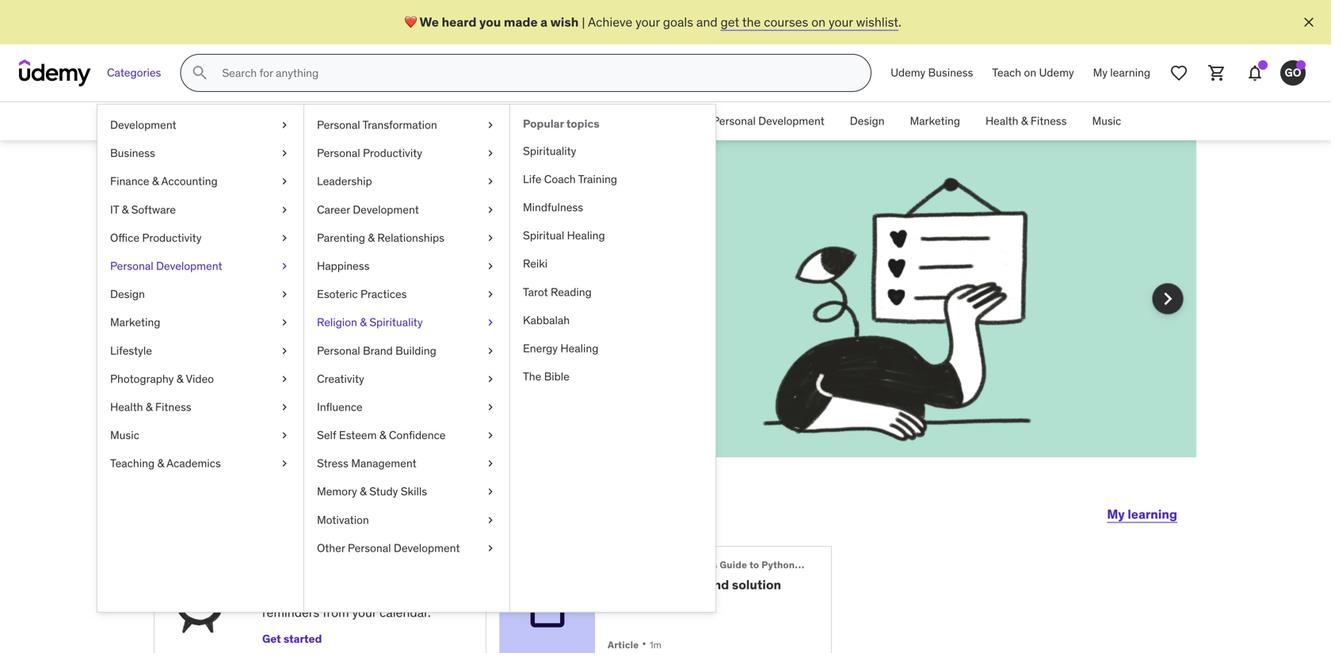 Task type: describe. For each thing, give the bounding box(es) containing it.
teaching & academics link
[[98, 450, 304, 478]]

heard
[[442, 14, 477, 30]]

teach
[[993, 66, 1022, 80]]

0 horizontal spatial music
[[110, 428, 139, 442]]

your left the .
[[829, 14, 853, 30]]

energy healing
[[523, 341, 599, 355]]

tarot reading link
[[511, 278, 716, 306]]

achieve
[[588, 14, 633, 30]]

personal productivity link
[[304, 139, 510, 167]]

design link for lifestyle
[[98, 280, 304, 308]]

1 vertical spatial my learning link
[[1108, 495, 1178, 534]]

leadership link
[[304, 167, 510, 196]]

xsmall image for personal development
[[278, 258, 291, 274]]

little
[[273, 587, 299, 603]]

article • 1m
[[608, 636, 662, 652]]

other
[[317, 541, 345, 555]]

wish?
[[211, 249, 304, 290]]

udemy image
[[19, 59, 91, 86]]

wishlist image
[[1170, 63, 1189, 82]]

0 horizontal spatial music link
[[98, 421, 304, 450]]

building
[[396, 343, 437, 358]]

& for health & fitness's it & software link
[[516, 114, 523, 128]]

memory & study skills
[[317, 485, 427, 499]]

0 vertical spatial the
[[743, 14, 761, 30]]

xsmall image for creativity
[[484, 371, 497, 387]]

parenting
[[317, 231, 365, 245]]

reiki link
[[511, 250, 716, 278]]

life
[[523, 172, 542, 186]]

video
[[186, 372, 214, 386]]

stress
[[317, 456, 349, 471]]

xsmall image for memory & study skills
[[484, 484, 497, 500]]

software for lifestyle
[[131, 202, 176, 217]]

homework
[[626, 577, 704, 593]]

energy
[[523, 341, 558, 355]]

& for parenting & relationships link
[[368, 231, 375, 245]]

business link for health & fitness
[[289, 102, 359, 140]]

business for lifestyle
[[110, 146, 155, 160]]

personal brand building
[[317, 343, 437, 358]]

teach on udemy link
[[983, 54, 1084, 92]]

topics
[[567, 117, 600, 131]]

software for health & fitness
[[526, 114, 571, 128]]

life coach training link
[[511, 165, 716, 193]]

personal for personal productivity link
[[317, 146, 360, 160]]

mindfulness
[[523, 200, 584, 214]]

xsmall image for other personal development
[[484, 541, 497, 556]]

started
[[284, 632, 322, 646]]

the bible link
[[511, 363, 716, 391]]

personal for lifestyle personal development link
[[110, 259, 153, 273]]

0 vertical spatial my learning link
[[1084, 54, 1161, 92]]

1 vertical spatial learning
[[1128, 506, 1178, 522]]

learning,
[[285, 495, 400, 528]]

it & software link for lifestyle
[[98, 196, 304, 224]]

& for religion & spirituality link
[[360, 315, 367, 329]]

influence link
[[304, 393, 510, 421]]

xsmall image for motivation
[[484, 512, 497, 528]]

get started button
[[262, 628, 322, 651]]

1 vertical spatial on
[[1025, 66, 1037, 80]]

self
[[317, 428, 336, 442]]

let's start learning, gary
[[154, 495, 469, 528]]

self esteem & confidence link
[[304, 421, 510, 450]]

gary
[[405, 495, 469, 528]]

xsmall image for health & fitness
[[278, 399, 291, 415]]

first
[[330, 314, 352, 330]]

each
[[302, 587, 329, 603]]

a inside "did you make a wish?"
[[433, 209, 451, 250]]

xsmall image for marketing
[[278, 315, 291, 330]]

1 horizontal spatial a
[[541, 14, 548, 30]]

confidence
[[389, 428, 446, 442]]

spirituality link
[[511, 137, 716, 165]]

step
[[355, 314, 380, 330]]

calendar.
[[380, 605, 431, 621]]

tarot reading
[[523, 285, 592, 299]]

memory
[[317, 485, 357, 499]]

marketing link for lifestyle
[[98, 308, 304, 337]]

parenting & relationships link
[[304, 224, 510, 252]]

the ultimate beginners guide to python programming 11. homework and solution
[[608, 559, 862, 593]]

and take the first step toward your goals.
[[253, 314, 486, 330]]

finance for lifestyle
[[110, 174, 149, 188]]

and inside carousel "element"
[[256, 314, 277, 330]]

to inside carousel "element"
[[242, 296, 253, 312]]

wishlist inside get the courses on your wishlist
[[211, 314, 253, 330]]

get the courses on your wishlist
[[211, 296, 499, 330]]

transformation
[[363, 118, 437, 132]]

your left goals
[[636, 14, 660, 30]]

make for you
[[339, 209, 426, 250]]

kabbalah link
[[511, 306, 716, 334]]

1 vertical spatial spirituality
[[370, 315, 423, 329]]

teaching
[[110, 456, 155, 471]]

personal for personal development link for health & fitness
[[713, 114, 756, 128]]

toward
[[383, 314, 422, 330]]

personal brand building link
[[304, 337, 510, 365]]

study
[[369, 485, 398, 499]]

my for the bottommost my learning link
[[1108, 506, 1125, 522]]

true.
[[335, 296, 361, 312]]

religion & spirituality element
[[510, 105, 716, 612]]

mindfulness link
[[511, 193, 716, 222]]

finance & accounting for health & fitness
[[372, 114, 479, 128]]

goals
[[663, 14, 694, 30]]

to inside the ultimate beginners guide to python programming 11. homework and solution
[[750, 559, 760, 571]]

1 horizontal spatial music link
[[1080, 102, 1135, 140]]

time
[[322, 563, 350, 579]]

office productivity link for health & fitness
[[583, 102, 700, 140]]

close image
[[1302, 14, 1317, 30]]

xsmall image for music
[[278, 428, 291, 443]]

next image
[[1156, 286, 1181, 312]]

xsmall image for happiness
[[484, 258, 497, 274]]

personal development link for health & fitness
[[700, 102, 838, 140]]

fitness for the bottom health & fitness "link"
[[155, 400, 192, 414]]

kabbalah
[[523, 313, 570, 327]]

tarot
[[523, 285, 548, 299]]

get the courses on your wishlist link
[[721, 14, 899, 30]]

marketing link for health & fitness
[[898, 102, 973, 140]]

xsmall image for finance & accounting
[[278, 174, 291, 189]]

accounting for health & fitness
[[423, 114, 479, 128]]

|
[[582, 14, 585, 30]]

11.
[[608, 577, 623, 593]]

xsmall image for self esteem & confidence
[[484, 428, 497, 443]]

time to make it come true.
[[211, 296, 364, 312]]

up.
[[386, 587, 403, 603]]

happiness link
[[304, 252, 510, 280]]

xsmall image for photography & video
[[278, 371, 291, 387]]

xsmall image for parenting & relationships
[[484, 230, 497, 246]]

from
[[323, 605, 349, 621]]

make for to
[[256, 296, 287, 312]]

influence
[[317, 400, 363, 414]]

your left goals.
[[425, 314, 449, 330]]

brand
[[363, 343, 393, 358]]

esoteric practices link
[[304, 280, 510, 308]]

carousel element
[[135, 140, 1197, 495]]

it
[[290, 296, 298, 312]]

personal development for lifestyle
[[110, 259, 222, 273]]

reading
[[551, 285, 592, 299]]

healing for spiritual healing
[[567, 228, 605, 243]]

design for lifestyle
[[110, 287, 145, 301]]

11. homework and solution link
[[608, 577, 806, 593]]

my learning for topmost my learning link
[[1094, 66, 1151, 80]]

productivity for health & fitness
[[628, 114, 687, 128]]

adds
[[355, 587, 383, 603]]

1 horizontal spatial music
[[1093, 114, 1122, 128]]

article
[[608, 639, 639, 651]]

& for it & software link associated with lifestyle
[[122, 202, 129, 217]]

get the courses on your wishlist link
[[211, 296, 499, 330]]

wish
[[551, 14, 579, 30]]

1 vertical spatial health & fitness link
[[98, 393, 304, 421]]

did you make a wish?
[[211, 209, 451, 290]]

xsmall image for esoteric practices
[[484, 287, 497, 302]]

xsmall image for lifestyle
[[278, 343, 291, 359]]

xsmall image for personal brand building
[[484, 343, 497, 359]]

to inside schedule time to learn a little each day adds up. get reminders from your calendar.
[[352, 563, 365, 579]]

1 horizontal spatial health & fitness
[[986, 114, 1067, 128]]

spiritual
[[523, 228, 565, 243]]

it for lifestyle
[[110, 202, 119, 217]]

0 vertical spatial wishlist
[[856, 14, 899, 30]]



Task type: vqa. For each thing, say whether or not it's contained in the screenshot.
3
no



Task type: locate. For each thing, give the bounding box(es) containing it.
you inside "did you make a wish?"
[[275, 209, 333, 250]]

and
[[697, 14, 718, 30], [256, 314, 277, 330], [707, 577, 729, 593]]

personal for personal brand building link
[[317, 343, 360, 358]]

fitness
[[1031, 114, 1067, 128], [155, 400, 192, 414]]

productivity up spirituality link on the top of page
[[628, 114, 687, 128]]

1 horizontal spatial office
[[596, 114, 625, 128]]

1 horizontal spatial productivity
[[363, 146, 423, 160]]

and left take
[[256, 314, 277, 330]]

1 horizontal spatial on
[[812, 14, 826, 30]]

photography
[[110, 372, 174, 386]]

business down development link
[[110, 146, 155, 160]]

courses inside get the courses on your wishlist
[[410, 296, 454, 312]]

1 horizontal spatial office productivity
[[596, 114, 687, 128]]

personal transformation
[[317, 118, 437, 132]]

other personal development
[[317, 541, 460, 555]]

xsmall image inside teaching & academics link
[[278, 456, 291, 471]]

1 vertical spatial music
[[110, 428, 139, 442]]

practices
[[361, 287, 407, 301]]

your inside get the courses on your wishlist
[[474, 296, 499, 312]]

healing for energy healing
[[561, 341, 599, 355]]

1 vertical spatial a
[[433, 209, 451, 250]]

courses right get on the right
[[764, 14, 809, 30]]

xsmall image for stress management
[[484, 456, 497, 471]]

notifications image
[[1246, 63, 1265, 82]]

finance & accounting down development link
[[110, 174, 218, 188]]

spirituality
[[523, 144, 577, 158], [370, 315, 423, 329]]

get for started
[[262, 632, 281, 646]]

a
[[541, 14, 548, 30], [433, 209, 451, 250]]

0 vertical spatial business
[[929, 66, 974, 80]]

xsmall image inside personal development link
[[278, 258, 291, 274]]

shopping cart with 0 items image
[[1208, 63, 1227, 82]]

ultimate
[[627, 559, 668, 571]]

it & software link for health & fitness
[[492, 102, 583, 140]]

udemy
[[891, 66, 926, 80], [1040, 66, 1075, 80]]

beginners
[[670, 559, 718, 571]]

xsmall image inside personal brand building link
[[484, 343, 497, 359]]

2 vertical spatial on
[[457, 296, 471, 312]]

go
[[1285, 65, 1302, 80]]

start
[[219, 495, 280, 528]]

0 vertical spatial on
[[812, 14, 826, 30]]

career development
[[317, 202, 419, 217]]

motivation link
[[304, 506, 510, 534]]

productivity for lifestyle
[[142, 231, 202, 245]]

energy healing link
[[511, 334, 716, 363]]

come
[[301, 296, 332, 312]]

development link
[[98, 111, 304, 139]]

you
[[480, 14, 501, 30], [275, 209, 333, 250]]

get inside get the courses on your wishlist
[[364, 296, 385, 312]]

lifestyle
[[110, 343, 152, 358]]

0 vertical spatial my
[[1094, 66, 1108, 80]]

your inside schedule time to learn a little each day adds up. get reminders from your calendar.
[[352, 605, 377, 621]]

and inside the ultimate beginners guide to python programming 11. homework and solution
[[707, 577, 729, 593]]

xsmall image for personal productivity
[[484, 146, 497, 161]]

0 horizontal spatial health & fitness link
[[98, 393, 304, 421]]

marketing link up video
[[98, 308, 304, 337]]

udemy business
[[891, 66, 974, 80]]

1 udemy from the left
[[891, 66, 926, 80]]

learn
[[368, 563, 398, 579]]

0 horizontal spatial productivity
[[142, 231, 202, 245]]

fitness down teach on udemy link
[[1031, 114, 1067, 128]]

1 vertical spatial health & fitness
[[110, 400, 192, 414]]

get inside schedule time to learn a little each day adds up. get reminders from your calendar.
[[406, 587, 427, 603]]

it & software
[[505, 114, 571, 128], [110, 202, 176, 217]]

2 udemy from the left
[[1040, 66, 1075, 80]]

it & software for health & fitness
[[505, 114, 571, 128]]

0 horizontal spatial courses
[[410, 296, 454, 312]]

1 horizontal spatial finance & accounting
[[372, 114, 479, 128]]

0 horizontal spatial you
[[275, 209, 333, 250]]

health & fitness down teach on udemy link
[[986, 114, 1067, 128]]

0 vertical spatial it
[[505, 114, 514, 128]]

personal productivity
[[317, 146, 423, 160]]

personal development
[[713, 114, 825, 128], [110, 259, 222, 273]]

2 vertical spatial productivity
[[142, 231, 202, 245]]

health
[[986, 114, 1019, 128], [110, 400, 143, 414]]

finance & accounting link down development link
[[98, 167, 304, 196]]

1 horizontal spatial it & software link
[[492, 102, 583, 140]]

personal transformation link
[[304, 111, 510, 139]]

parenting & relationships
[[317, 231, 445, 245]]

2 horizontal spatial productivity
[[628, 114, 687, 128]]

teaching & academics
[[110, 456, 221, 471]]

python
[[762, 559, 795, 571]]

finance & accounting link for lifestyle
[[98, 167, 304, 196]]

udemy business link
[[882, 54, 983, 92]]

& for lifestyle the finance & accounting link
[[152, 174, 159, 188]]

finance & accounting up personal productivity link
[[372, 114, 479, 128]]

office productivity for lifestyle
[[110, 231, 202, 245]]

1 horizontal spatial marketing link
[[898, 102, 973, 140]]

xsmall image for influence
[[484, 399, 497, 415]]

xsmall image inside development link
[[278, 117, 291, 133]]

0 horizontal spatial get
[[262, 632, 281, 646]]

categories button
[[98, 54, 171, 92]]

xsmall image for development
[[278, 117, 291, 133]]

xsmall image inside creativity link
[[484, 371, 497, 387]]

udemy right teach
[[1040, 66, 1075, 80]]

the inside the ultimate beginners guide to python programming 11. homework and solution
[[608, 559, 625, 571]]

and down guide
[[707, 577, 729, 593]]

creativity
[[317, 372, 364, 386]]

bible
[[544, 369, 570, 384]]

0 vertical spatial a
[[541, 14, 548, 30]]

submit search image
[[191, 63, 210, 82]]

0 vertical spatial health
[[986, 114, 1019, 128]]

health down photography on the left bottom
[[110, 400, 143, 414]]

0 vertical spatial office productivity
[[596, 114, 687, 128]]

2 vertical spatial get
[[262, 632, 281, 646]]

1 horizontal spatial to
[[352, 563, 365, 579]]

0 horizontal spatial udemy
[[891, 66, 926, 80]]

office productivity link for lifestyle
[[98, 224, 304, 252]]

0 horizontal spatial fitness
[[155, 400, 192, 414]]

wishlist
[[856, 14, 899, 30], [211, 314, 253, 330]]

& for teaching & academics link
[[157, 456, 164, 471]]

popular topics
[[523, 117, 600, 131]]

personal development link for lifestyle
[[98, 252, 304, 280]]

1 vertical spatial finance
[[110, 174, 149, 188]]

courses up toward
[[410, 296, 454, 312]]

xsmall image inside memory & study skills link
[[484, 484, 497, 500]]

0 vertical spatial courses
[[764, 14, 809, 30]]

you up happiness
[[275, 209, 333, 250]]

& for memory & study skills link
[[360, 485, 367, 499]]

health & fitness down photography on the left bottom
[[110, 400, 192, 414]]

0 horizontal spatial health & fitness
[[110, 400, 192, 414]]

0 vertical spatial finance & accounting
[[372, 114, 479, 128]]

1 vertical spatial marketing link
[[98, 308, 304, 337]]

management
[[351, 456, 417, 471]]

reiki
[[523, 257, 548, 271]]

leadership
[[317, 174, 372, 188]]

xsmall image inside influence link
[[484, 399, 497, 415]]

xsmall image for it & software
[[278, 202, 291, 218]]

0 vertical spatial learning
[[1111, 66, 1151, 80]]

xsmall image inside it & software link
[[278, 202, 291, 218]]

the for the ultimate beginners guide to python programming 11. homework and solution
[[608, 559, 625, 571]]

take
[[280, 314, 305, 330]]

solution
[[732, 577, 782, 593]]

design link for health & fitness
[[838, 102, 898, 140]]

accounting up personal productivity link
[[423, 114, 479, 128]]

memory & study skills link
[[304, 478, 510, 506]]

xsmall image for career development
[[484, 202, 497, 218]]

xsmall image for teaching & academics
[[278, 456, 291, 471]]

go link
[[1275, 54, 1313, 92]]

xsmall image for religion & spirituality
[[484, 315, 497, 330]]

& for the bottom health & fitness "link"
[[146, 400, 153, 414]]

& for health & fitness the finance & accounting link
[[414, 114, 421, 128]]

on
[[812, 14, 826, 30], [1025, 66, 1037, 80], [457, 296, 471, 312]]

2 vertical spatial the
[[308, 314, 327, 330]]

get up calendar.
[[406, 587, 427, 603]]

marketing for health & fitness
[[910, 114, 961, 128]]

xsmall image inside other personal development link
[[484, 541, 497, 556]]

and left get on the right
[[697, 14, 718, 30]]

the inside get the courses on your wishlist
[[388, 296, 406, 312]]

life coach training
[[523, 172, 618, 186]]

0 horizontal spatial office productivity
[[110, 231, 202, 245]]

xsmall image
[[484, 117, 497, 133], [278, 146, 291, 161], [484, 146, 497, 161], [278, 174, 291, 189], [484, 174, 497, 189], [484, 202, 497, 218], [278, 230, 291, 246], [484, 230, 497, 246], [484, 258, 497, 274], [484, 287, 497, 302], [484, 315, 497, 330], [484, 371, 497, 387], [278, 428, 291, 443], [278, 456, 291, 471], [484, 484, 497, 500], [484, 541, 497, 556]]

health & fitness link down video
[[98, 393, 304, 421]]

1 horizontal spatial finance & accounting link
[[359, 102, 492, 140]]

1 horizontal spatial you
[[480, 14, 501, 30]]

0 horizontal spatial software
[[131, 202, 176, 217]]

& for photography & video link
[[177, 372, 183, 386]]

religion
[[317, 315, 357, 329]]

2 horizontal spatial on
[[1025, 66, 1037, 80]]

the up toward
[[388, 296, 406, 312]]

it & software for lifestyle
[[110, 202, 176, 217]]

xsmall image for leadership
[[484, 174, 497, 189]]

1 vertical spatial make
[[256, 296, 287, 312]]

xsmall image for personal transformation
[[484, 117, 497, 133]]

1 horizontal spatial accounting
[[423, 114, 479, 128]]

0 vertical spatial productivity
[[628, 114, 687, 128]]

1 vertical spatial office productivity
[[110, 231, 202, 245]]

to
[[242, 296, 253, 312], [750, 559, 760, 571], [352, 563, 365, 579]]

let's
[[154, 495, 214, 528]]

on inside get the courses on your wishlist
[[457, 296, 471, 312]]

xsmall image inside "motivation" link
[[484, 512, 497, 528]]

1 vertical spatial design
[[110, 287, 145, 301]]

personal development for health & fitness
[[713, 114, 825, 128]]

spiritual healing link
[[511, 222, 716, 250]]

xsmall image inside photography & video link
[[278, 371, 291, 387]]

health for the bottom health & fitness "link"
[[110, 400, 143, 414]]

office for lifestyle
[[110, 231, 140, 245]]

1 horizontal spatial fitness
[[1031, 114, 1067, 128]]

1 vertical spatial you
[[275, 209, 333, 250]]

0 vertical spatial fitness
[[1031, 114, 1067, 128]]

xsmall image inside self esteem & confidence link
[[484, 428, 497, 443]]

xsmall image inside stress management link
[[484, 456, 497, 471]]

marketing down udemy business link
[[910, 114, 961, 128]]

finance & accounting link
[[359, 102, 492, 140], [98, 167, 304, 196]]

1 horizontal spatial wishlist
[[856, 14, 899, 30]]

xsmall image inside religion & spirituality link
[[484, 315, 497, 330]]

stress management link
[[304, 450, 510, 478]]

business link for lifestyle
[[98, 139, 304, 167]]

0 vertical spatial get
[[364, 296, 385, 312]]

the up 11.
[[608, 559, 625, 571]]

it for health & fitness
[[505, 114, 514, 128]]

your up goals.
[[474, 296, 499, 312]]

esoteric practices
[[317, 287, 407, 301]]

training
[[578, 172, 618, 186]]

0 vertical spatial you
[[480, 14, 501, 30]]

& for right health & fitness "link"
[[1022, 114, 1028, 128]]

the for the bible
[[523, 369, 542, 384]]

get
[[364, 296, 385, 312], [406, 587, 427, 603], [262, 632, 281, 646]]

1 unread notification image
[[1259, 60, 1268, 70]]

1 vertical spatial marketing
[[110, 315, 160, 329]]

the inside religion & spirituality element
[[523, 369, 542, 384]]

health & fitness link down teach on udemy link
[[973, 102, 1080, 140]]

healing up bible on the left of the page
[[561, 341, 599, 355]]

0 horizontal spatial marketing link
[[98, 308, 304, 337]]

1 horizontal spatial health & fitness link
[[973, 102, 1080, 140]]

Search for anything text field
[[219, 59, 852, 86]]

accounting for lifestyle
[[161, 174, 218, 188]]

0 horizontal spatial a
[[433, 209, 451, 250]]

personal development link
[[700, 102, 838, 140], [98, 252, 304, 280]]

2 horizontal spatial business
[[929, 66, 974, 80]]

office productivity link up life coach training link at top
[[583, 102, 700, 140]]

self esteem & confidence
[[317, 428, 446, 442]]

1 vertical spatial my learning
[[1108, 506, 1178, 522]]

get left started
[[262, 632, 281, 646]]

to right the time
[[352, 563, 365, 579]]

xsmall image inside leadership link
[[484, 174, 497, 189]]

1 horizontal spatial the
[[608, 559, 625, 571]]

office for health & fitness
[[596, 114, 625, 128]]

career development link
[[304, 196, 510, 224]]

get up the and take the first step toward your goals.
[[364, 296, 385, 312]]

1 vertical spatial health
[[110, 400, 143, 414]]

marketing link down udemy business link
[[898, 102, 973, 140]]

1 horizontal spatial business
[[302, 114, 347, 128]]

you left made
[[480, 14, 501, 30]]

day
[[332, 587, 352, 603]]

my learning for the bottommost my learning link
[[1108, 506, 1178, 522]]

1 vertical spatial my
[[1108, 506, 1125, 522]]

1 vertical spatial it & software link
[[98, 196, 304, 224]]

xsmall image inside design link
[[278, 287, 291, 302]]

wishlist down time
[[211, 314, 253, 330]]

business for health & fitness
[[302, 114, 347, 128]]

1 horizontal spatial personal development
[[713, 114, 825, 128]]

business up personal productivity at the left top of the page
[[302, 114, 347, 128]]

0 vertical spatial finance
[[372, 114, 411, 128]]

0 horizontal spatial health
[[110, 400, 143, 414]]

udemy down the .
[[891, 66, 926, 80]]

0 horizontal spatial office
[[110, 231, 140, 245]]

0 vertical spatial and
[[697, 14, 718, 30]]

2 vertical spatial and
[[707, 577, 729, 593]]

xsmall image inside 'career development' link
[[484, 202, 497, 218]]

it & software link
[[492, 102, 583, 140], [98, 196, 304, 224]]

courses
[[764, 14, 809, 30], [410, 296, 454, 312]]

a up 'happiness' link
[[433, 209, 451, 250]]

1 vertical spatial it
[[110, 202, 119, 217]]

0 vertical spatial music link
[[1080, 102, 1135, 140]]

xsmall image for design
[[278, 287, 291, 302]]

the down come
[[308, 314, 327, 330]]

0 vertical spatial personal development link
[[700, 102, 838, 140]]

xsmall image for business
[[278, 146, 291, 161]]

categories
[[107, 66, 161, 80]]

my for topmost my learning link
[[1094, 66, 1108, 80]]

make inside "did you make a wish?"
[[339, 209, 426, 250]]

0 vertical spatial health & fitness link
[[973, 102, 1080, 140]]

lifestyle link
[[98, 337, 304, 365]]

career
[[317, 202, 350, 217]]

.
[[899, 14, 902, 30]]

productivity
[[628, 114, 687, 128], [363, 146, 423, 160], [142, 231, 202, 245]]

0 vertical spatial finance & accounting link
[[359, 102, 492, 140]]

business left teach
[[929, 66, 974, 80]]

xsmall image inside lifestyle link
[[278, 343, 291, 359]]

0 vertical spatial it & software
[[505, 114, 571, 128]]

finance & accounting
[[372, 114, 479, 128], [110, 174, 218, 188]]

0 vertical spatial office
[[596, 114, 625, 128]]

0 horizontal spatial personal development link
[[98, 252, 304, 280]]

1 vertical spatial healing
[[561, 341, 599, 355]]

you have alerts image
[[1297, 60, 1306, 70]]

accounting down development link
[[161, 174, 218, 188]]

personal inside "link"
[[317, 118, 360, 132]]

design for health & fitness
[[850, 114, 885, 128]]

to right time
[[242, 296, 253, 312]]

xsmall image inside personal transformation "link"
[[484, 117, 497, 133]]

2 horizontal spatial to
[[750, 559, 760, 571]]

marketing up lifestyle
[[110, 315, 160, 329]]

productivity down transformation
[[363, 146, 423, 160]]

did
[[211, 209, 269, 250]]

fitness for right health & fitness "link"
[[1031, 114, 1067, 128]]

1 vertical spatial finance & accounting
[[110, 174, 218, 188]]

wishlist up the udemy business
[[856, 14, 899, 30]]

productivity left did
[[142, 231, 202, 245]]

xsmall image inside parenting & relationships link
[[484, 230, 497, 246]]

1 horizontal spatial the
[[388, 296, 406, 312]]

0 vertical spatial marketing link
[[898, 102, 973, 140]]

get for the
[[364, 296, 385, 312]]

healing down "mindfulness" link
[[567, 228, 605, 243]]

a
[[262, 587, 270, 603]]

1 vertical spatial the
[[388, 296, 406, 312]]

a left wish at the top
[[541, 14, 548, 30]]

0 vertical spatial accounting
[[423, 114, 479, 128]]

2 horizontal spatial the
[[743, 14, 761, 30]]

0 vertical spatial software
[[526, 114, 571, 128]]

2 horizontal spatial get
[[406, 587, 427, 603]]

xsmall image inside health & fitness "link"
[[278, 399, 291, 415]]

the right get on the right
[[743, 14, 761, 30]]

esteem
[[339, 428, 377, 442]]

finance for health & fitness
[[372, 114, 411, 128]]

your down adds
[[352, 605, 377, 621]]

0 horizontal spatial it & software
[[110, 202, 176, 217]]

1 horizontal spatial spirituality
[[523, 144, 577, 158]]

❤️
[[405, 14, 417, 30]]

marketing for lifestyle
[[110, 315, 160, 329]]

office productivity for health & fitness
[[596, 114, 687, 128]]

religion & spirituality
[[317, 315, 423, 329]]

the left bible on the left of the page
[[523, 369, 542, 384]]

1 horizontal spatial software
[[526, 114, 571, 128]]

xsmall image inside personal productivity link
[[484, 146, 497, 161]]

finance & accounting link up leadership link
[[359, 102, 492, 140]]

health down teach
[[986, 114, 1019, 128]]

0 horizontal spatial the
[[308, 314, 327, 330]]

xsmall image for office productivity
[[278, 230, 291, 246]]

finance & accounting link for health & fitness
[[359, 102, 492, 140]]

1 vertical spatial it & software
[[110, 202, 176, 217]]

1 vertical spatial business
[[302, 114, 347, 128]]

fitness down photography & video
[[155, 400, 192, 414]]

1 vertical spatial music link
[[98, 421, 304, 450]]

0 vertical spatial healing
[[567, 228, 605, 243]]

to up "solution"
[[750, 559, 760, 571]]

0 vertical spatial design
[[850, 114, 885, 128]]

xsmall image
[[278, 117, 291, 133], [278, 202, 291, 218], [278, 258, 291, 274], [278, 287, 291, 302], [278, 315, 291, 330], [278, 343, 291, 359], [484, 343, 497, 359], [278, 371, 291, 387], [278, 399, 291, 415], [484, 399, 497, 415], [484, 428, 497, 443], [484, 456, 497, 471], [484, 512, 497, 528]]

stress management
[[317, 456, 417, 471]]

health for right health & fitness "link"
[[986, 114, 1019, 128]]

xsmall image inside 'happiness' link
[[484, 258, 497, 274]]

xsmall image inside esoteric practices link
[[484, 287, 497, 302]]

get inside the get started button
[[262, 632, 281, 646]]

personal for personal transformation "link"
[[317, 118, 360, 132]]

&
[[414, 114, 421, 128], [516, 114, 523, 128], [1022, 114, 1028, 128], [152, 174, 159, 188], [122, 202, 129, 217], [368, 231, 375, 245], [360, 315, 367, 329], [177, 372, 183, 386], [146, 400, 153, 414], [380, 428, 386, 442], [157, 456, 164, 471], [360, 485, 367, 499]]

office productivity link up time
[[98, 224, 304, 252]]

xsmall image inside marketing link
[[278, 315, 291, 330]]

finance & accounting for lifestyle
[[110, 174, 218, 188]]



